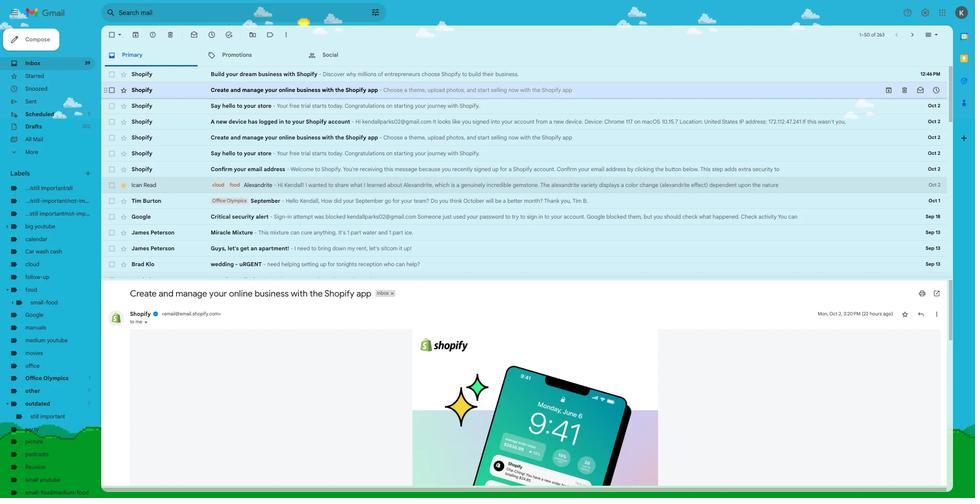 Task type: describe. For each thing, give the bounding box(es) containing it.
2 horizontal spatial google
[[652, 237, 673, 245]]

0 vertical spatial you,
[[929, 132, 941, 140]]

- up helping
[[323, 273, 326, 281]]

your right "logged"
[[325, 132, 339, 140]]

you right like
[[514, 132, 524, 140]]

row containing tim burton
[[113, 215, 976, 233]]

1 vertical spatial for
[[436, 220, 444, 228]]

activity
[[843, 237, 864, 245]]

- left urgent
[[262, 290, 265, 298]]

0 horizontal spatial you,
[[624, 220, 635, 228]]

- left hello
[[313, 220, 316, 228]]

guys, let's get an apartment! - i need to bring down my rent, let's sitcom it up!
[[234, 273, 458, 281]]

- right the mixture at the left bottom
[[283, 255, 286, 263]]

brad klo row
[[113, 303, 976, 321]]

1 email from the left
[[275, 185, 292, 192]]

manuals link
[[28, 361, 51, 369]]

free for your free trial starts today. congratulations on starting your journey with shopify. ﻿͏ ﻿͏ ﻿͏ ﻿͏ ﻿͏ ﻿͏ ﻿͏ ﻿͏ ﻿͏ ﻿͏ ﻿͏ ﻿͏ ﻿͏ ﻿͏ ﻿͏ ﻿͏ ﻿͏ ﻿͏ ﻿͏ ﻿͏ ﻿͏ ﻿͏ ﻿͏ ﻿͏ ﻿͏ ﻿͏ ﻿͏ ﻿͏ ﻿͏ ﻿͏ ﻿͏ ﻿͏ ﻿͏ ﻿͏ ﻿͏ ﻿͏ ﻿͏ ﻿͏ ﻿͏
[[322, 167, 333, 175]]

.../still
[[28, 206, 44, 214]]

app down the reception
[[396, 320, 413, 333]]

to up device
[[263, 114, 270, 122]]

create for ninth 'row' from the bottom of the create and manage your online business with the shopify app 'main content'
[[234, 149, 255, 157]]

journey for ͏‌
[[475, 114, 496, 122]]

important for .../still-important/not-important
[[88, 220, 115, 228]]

1 confirm from the left
[[234, 185, 258, 192]]

to down device
[[263, 167, 270, 175]]

1 vertical spatial kendallparks02@gmail.com
[[386, 237, 463, 245]]

0 vertical spatial need
[[330, 273, 345, 281]]

below.
[[759, 185, 777, 192]]

2 now from the top
[[565, 149, 577, 157]]

all
[[28, 151, 35, 159]]

shopify inc. image
[[120, 345, 137, 363]]

hello for say hello to your store - your free trial starts today. congratulations on starting your journey with shopify. ﻿͏ ﻿͏ ﻿͏ ﻿͏ ﻿͏ ﻿͏ ﻿͏ ﻿͏ ﻿͏ ﻿͏ ﻿͏ ﻿͏ ﻿͏ ﻿͏ ﻿͏ ﻿͏ ﻿͏ ﻿͏ ﻿͏ ﻿͏ ﻿͏ ﻿͏ ﻿͏ ﻿͏ ﻿͏ ﻿͏ ﻿͏ ﻿͏ ﻿͏ ﻿͏ ͏‌ ͏‌ ͏‌ ͏‌ ͏‌ ͏‌ ͏‌ ͏‌ ͏‌
[[247, 114, 262, 122]]

today. for your free trial starts today. congratulations on starting your journey with shopify. ﻿͏ ﻿͏ ﻿͏ ﻿͏ ﻿͏ ﻿͏ ﻿͏ ﻿͏ ﻿͏ ﻿͏ ﻿͏ ﻿͏ ﻿͏ ﻿͏ ﻿͏ ﻿͏ ﻿͏ ﻿͏ ﻿͏ ﻿͏ ﻿͏ ﻿͏ ﻿͏ ﻿͏ ﻿͏ ﻿͏ ﻿͏ ﻿͏ ﻿͏ ﻿͏ ﻿͏ ﻿͏ ﻿͏ ﻿͏ ﻿͏ ﻿͏ ﻿͏ ﻿͏ ﻿͏
[[365, 167, 382, 175]]

2 confirm from the left
[[619, 185, 641, 192]]

39
[[94, 67, 100, 73]]

picture link
[[28, 488, 48, 495]]

1 horizontal spatial this
[[779, 185, 790, 192]]

...still
[[28, 234, 42, 242]]

0 horizontal spatial hi
[[309, 202, 314, 210]]

7 for outdated
[[98, 446, 100, 452]]

you left recently
[[491, 185, 501, 192]]

united
[[783, 132, 801, 140]]

the down wedding - urgent - need helping setting up for tonights reception who can help? at the left of the page
[[344, 320, 359, 333]]

1 brad from the top
[[146, 290, 160, 298]]

the up from
[[592, 96, 601, 104]]

shopify. for ﻿͏
[[511, 167, 533, 175]]

to left the build
[[514, 79, 519, 87]]

2 horizontal spatial in
[[599, 237, 604, 245]]

117
[[696, 132, 704, 140]]

advanced search options image
[[409, 5, 426, 22]]

to up the nature at top right
[[861, 185, 867, 192]]

upload for ninth 'row' from the bottom of the create and manage your online business with the shopify app 'main content'
[[476, 149, 495, 157]]

adds
[[806, 185, 819, 192]]

small-food link
[[34, 333, 64, 340]]

receiving
[[400, 185, 425, 192]]

- left discover
[[355, 79, 357, 87]]

effect)
[[768, 202, 787, 210]]

like
[[503, 132, 512, 140]]

2 vertical spatial shopify.
[[357, 185, 380, 192]]

labels heading
[[11, 189, 93, 197]]

outdated link
[[28, 445, 56, 453]]

alert
[[284, 237, 299, 245]]

say hello to your store - your free trial starts today. congratulations on starting your journey with shopify. ﻿͏ ﻿͏ ﻿͏ ﻿͏ ﻿͏ ﻿͏ ﻿͏ ﻿͏ ﻿͏ ﻿͏ ﻿͏ ﻿͏ ﻿͏ ﻿͏ ﻿͏ ﻿͏ ﻿͏ ﻿͏ ﻿͏ ﻿͏ ﻿͏ ﻿͏ ﻿͏ ﻿͏ ﻿͏ ﻿͏ ﻿͏ ﻿͏ ﻿͏ ﻿͏ ﻿͏ ﻿͏ ﻿͏ ﻿͏ ﻿͏ ﻿͏ ﻿͏ ﻿͏ ﻿͏
[[234, 167, 595, 175]]

the down from
[[592, 149, 601, 157]]

2 start from the top
[[531, 149, 544, 157]]

cloud link
[[28, 290, 44, 298]]

looks
[[487, 132, 501, 140]]

say for say hello to your store - your free trial starts today. congratulations on starting your journey with shopify. ﻿͏ ﻿͏ ﻿͏ ﻿͏ ﻿͏ ﻿͏ ﻿͏ ﻿͏ ﻿͏ ﻿͏ ﻿͏ ﻿͏ ﻿͏ ﻿͏ ﻿͏ ﻿͏ ﻿͏ ﻿͏ ﻿͏ ﻿͏ ﻿͏ ﻿͏ ﻿͏ ﻿͏ ﻿͏ ﻿͏ ﻿͏ ﻿͏ ﻿͏ ﻿͏ ͏‌ ͏‌ ͏‌ ͏‌ ͏‌ ͏‌ ͏‌ ͏‌ ͏‌
[[234, 114, 245, 122]]

be
[[550, 220, 558, 228]]

klo inside row
[[162, 308, 172, 316]]

genuinely
[[512, 202, 539, 210]]

.../still-
[[28, 220, 47, 228]]

a up 'alexandrite - hi kendall! i wanted to share what i learned about alexandrite, which is a genuinely incredible gemstone. the alexandrite variety displays a color change (alexandrite effect) dependent upon the nature'
[[566, 185, 569, 192]]

sign
[[586, 237, 597, 245]]

2 create and manage your online business with the shopify app - choose a theme, upload photos, and start selling now with the shopify app ͏‌ ͏‌ ͏‌ ͏‌ ͏‌ ͏‌ ͏‌ ͏‌ ͏‌ ͏‌ ͏‌ ͏‌ ͏‌ ͏‌ ͏‌ ͏‌ ͏‌ ͏‌ ͏‌ ͏‌ ͏‌ ͏‌ ͏‌ ͏‌ ͏‌ ͏‌ ͏‌ ͏‌ ͏‌ ͏‌ ͏‌ ͏‌ ͏‌ ͏‌ ͏‌ ͏‌ ͏‌ ͏‌ ͏‌ ͏‌ ͏‌ ͏‌ from the top
[[234, 149, 702, 157]]

all mail link
[[28, 151, 48, 159]]

1 vertical spatial what
[[777, 237, 791, 245]]

promotions tab
[[224, 49, 335, 74]]

snoozed
[[28, 95, 53, 103]]

1 vertical spatial account.
[[627, 237, 651, 245]]

sent
[[28, 109, 41, 117]]

read
[[160, 202, 174, 210]]

main menu image
[[11, 9, 21, 19]]

do
[[479, 220, 487, 228]]

0 horizontal spatial account.
[[593, 185, 618, 192]]

say for say hello to your store - your free trial starts today. congratulations on starting your journey with shopify. ﻿͏ ﻿͏ ﻿͏ ﻿͏ ﻿͏ ﻿͏ ﻿͏ ﻿͏ ﻿͏ ﻿͏ ﻿͏ ﻿͏ ﻿͏ ﻿͏ ﻿͏ ﻿͏ ﻿͏ ﻿͏ ﻿͏ ﻿͏ ﻿͏ ﻿͏ ﻿͏ ﻿͏ ﻿͏ ﻿͏ ﻿͏ ﻿͏ ﻿͏ ﻿͏ ﻿͏ ﻿͏ ﻿͏ ﻿͏ ﻿͏ ﻿͏ ﻿͏ ﻿͏ ﻿͏
[[234, 167, 245, 175]]

1 vertical spatial can
[[323, 255, 333, 263]]

app up device.
[[625, 96, 636, 104]]

calendar link
[[28, 262, 53, 270]]

1 vertical spatial of
[[420, 79, 426, 87]]

1 vertical spatial manage
[[269, 149, 293, 157]]

tab list containing primary
[[113, 49, 976, 74]]

1 now from the top
[[565, 96, 577, 104]]

a
[[234, 132, 239, 140]]

your down "logged"
[[295, 149, 308, 157]]

0 vertical spatial security
[[837, 185, 859, 192]]

trial for your free trial starts today. congratulations on starting your journey with shopify. ﻿͏ ﻿͏ ﻿͏ ﻿͏ ﻿͏ ﻿͏ ﻿͏ ﻿͏ ﻿͏ ﻿͏ ﻿͏ ﻿͏ ﻿͏ ﻿͏ ﻿͏ ﻿͏ ﻿͏ ﻿͏ ﻿͏ ﻿͏ ﻿͏ ﻿͏ ﻿͏ ﻿͏ ﻿͏ ﻿͏ ﻿͏ ﻿͏ ﻿͏ ﻿͏ ﻿͏ ﻿͏ ﻿͏ ﻿͏ ﻿͏ ﻿͏ ﻿͏ ﻿͏ ﻿͏
[[335, 167, 345, 175]]

on for your free trial starts today. congratulations on starting your journey with shopify. ﻿͏ ﻿͏ ﻿͏ ﻿͏ ﻿͏ ﻿͏ ﻿͏ ﻿͏ ﻿͏ ﻿͏ ﻿͏ ﻿͏ ﻿͏ ﻿͏ ﻿͏ ﻿͏ ﻿͏ ﻿͏ ﻿͏ ﻿͏ ﻿͏ ﻿͏ ﻿͏ ﻿͏ ﻿͏ ﻿͏ ﻿͏ ﻿͏ ﻿͏ ﻿͏ ͏‌ ͏‌ ͏‌ ͏‌ ͏‌ ͏‌ ͏‌ ͏‌ ͏‌
[[429, 114, 436, 122]]

2 vertical spatial important
[[45, 459, 72, 467]]

row containing ican read
[[113, 197, 976, 215]]

who
[[427, 290, 438, 298]]

build your dream business with shopify - discover why millions of entrepreneurs choose shopify to build their business. ﻿͏ ﻿͏ ﻿͏ ﻿͏ ﻿͏ ﻿͏ ﻿͏ ﻿͏ ﻿͏ ﻿͏ ﻿͏ ﻿͏ ﻿͏ ﻿͏ ﻿͏ ﻿͏ ﻿͏ ﻿͏ ﻿͏ ﻿͏ ﻿͏ ﻿͏ ﻿͏ ﻿͏ ﻿͏ ﻿͏ ﻿͏ ﻿͏ ﻿͏ ﻿͏ ﻿͏ ﻿͏ ﻿͏ ﻿͏ ﻿͏ ﻿͏ ﻿͏ ﻿͏ ﻿͏ ﻿͏ ﻿͏
[[234, 79, 642, 87]]

2 horizontal spatial i
[[405, 202, 406, 210]]

october
[[515, 220, 538, 228]]

0 horizontal spatial i
[[327, 273, 329, 281]]

your right the build
[[251, 79, 265, 87]]

app up "say hello to your store - your free trial starts today. congratulations on starting your journey with shopify. ﻿͏ ﻿͏ ﻿͏ ﻿͏ ﻿͏ ﻿͏ ﻿͏ ﻿͏ ﻿͏ ﻿͏ ﻿͏ ﻿͏ ﻿͏ ﻿͏ ﻿͏ ﻿͏ ﻿͏ ﻿͏ ﻿͏ ﻿͏ ﻿͏ ﻿͏ ﻿͏ ﻿͏ ﻿͏ ﻿͏ ﻿͏ ﻿͏ ﻿͏ ﻿͏ ͏‌ ͏‌ ͏‌ ͏‌ ͏‌ ͏‌ ͏‌ ͏‌ ͏‌"
[[409, 96, 420, 104]]

...still important/not-important
[[28, 234, 113, 242]]

cell inside create and manage your online business with the shopify app 'main content'
[[170, 346, 176, 352]]

you right but
[[727, 237, 737, 245]]

2 email from the left
[[657, 185, 672, 192]]

important/not- for .../still-
[[47, 220, 88, 228]]

cloud inside labels navigation
[[28, 290, 44, 298]]

wedding
[[234, 290, 260, 298]]

scheduled
[[28, 123, 60, 131]]

important/all
[[46, 206, 81, 214]]

2 account from the left
[[572, 132, 594, 140]]

peterson for miracle
[[167, 255, 194, 263]]

color
[[695, 202, 710, 210]]

app down device.
[[625, 149, 636, 157]]

get
[[267, 273, 277, 281]]

a right be
[[559, 220, 563, 228]]

1 part from the left
[[390, 255, 402, 263]]

1 horizontal spatial google
[[146, 237, 168, 245]]

1 horizontal spatial hi
[[395, 132, 401, 140]]

gmail image
[[28, 5, 76, 23]]

the right upon
[[837, 202, 846, 210]]

ican
[[146, 202, 158, 210]]

1 horizontal spatial i
[[340, 202, 341, 210]]

up inside follow-up link
[[48, 304, 55, 312]]

2 vertical spatial create
[[144, 320, 174, 333]]

social
[[359, 57, 376, 65]]

- down "say hello to your store - your free trial starts today. congratulations on starting your journey with shopify. ﻿͏ ﻿͏ ﻿͏ ﻿͏ ﻿͏ ﻿͏ ﻿͏ ﻿͏ ﻿͏ ﻿͏ ﻿͏ ﻿͏ ﻿͏ ﻿͏ ﻿͏ ﻿͏ ﻿͏ ﻿͏ ﻿͏ ﻿͏ ﻿͏ ﻿͏ ﻿͏ ﻿͏ ﻿͏ ﻿͏ ﻿͏ ﻿͏ ﻿͏ ﻿͏ ͏‌ ͏‌ ͏‌ ͏‌ ͏‌ ͏‌ ͏‌ ͏‌ ͏‌"
[[391, 132, 394, 140]]

youtube for medium youtube
[[52, 375, 75, 383]]

a down entrepreneurs
[[449, 96, 453, 104]]

to left try
[[562, 237, 568, 245]]

(alexandrite
[[734, 202, 767, 210]]

to left share
[[365, 202, 371, 210]]

was
[[350, 237, 360, 245]]

gemstone.
[[570, 202, 600, 210]]

cure
[[335, 255, 347, 263]]

alexandrite
[[613, 202, 644, 210]]

172.112.47.241
[[854, 132, 891, 140]]

- down "logged"
[[303, 167, 306, 175]]

1 vertical spatial need
[[297, 290, 311, 298]]

dependent
[[789, 202, 819, 210]]

critical
[[234, 237, 256, 245]]

- up say hello to your store - your free trial starts today. congratulations on starting your journey with shopify. ﻿͏ ﻿͏ ﻿͏ ﻿͏ ﻿͏ ﻿͏ ﻿͏ ﻿͏ ﻿͏ ﻿͏ ﻿͏ ﻿͏ ﻿͏ ﻿͏ ﻿͏ ﻿͏ ﻿͏ ﻿͏ ﻿͏ ﻿͏ ﻿͏ ﻿͏ ﻿͏ ﻿͏ ﻿͏ ﻿͏ ﻿͏ ﻿͏ ﻿͏ ﻿͏ ﻿͏ ﻿͏ ﻿͏ ﻿͏ ﻿͏ ﻿͏ ﻿͏ ﻿͏ ﻿͏
[[422, 149, 425, 157]]

your up alexandrite
[[260, 185, 274, 192]]

- right alexandrite
[[304, 202, 307, 210]]

miracle mixture - this mixture can cure anything. it's 1 part water and 1 part ice.
[[234, 255, 460, 263]]

still important
[[34, 459, 72, 467]]

- up "logged"
[[303, 114, 306, 122]]

10.15.7
[[736, 132, 754, 140]]

go
[[428, 220, 435, 228]]

james for guys, let's get an apartment!
[[146, 273, 166, 281]]

a new device has logged in to your shopify account - hi kendallparks02@gmail.com it looks like you signed into your account from a new device. device: chrome 117 on macos 10.15.7 location: united states ip address: 172.112.47.241 if this wasn't you,
[[234, 132, 941, 140]]

store for your free trial starts today. congratulations on starting your journey with shopify. ﻿͏ ﻿͏ ﻿͏ ﻿͏ ﻿͏ ﻿͏ ﻿͏ ﻿͏ ﻿͏ ﻿͏ ﻿͏ ﻿͏ ﻿͏ ﻿͏ ﻿͏ ﻿͏ ﻿͏ ﻿͏ ﻿͏ ﻿͏ ﻿͏ ﻿͏ ﻿͏ ﻿͏ ﻿͏ ﻿͏ ﻿͏ ﻿͏ ﻿͏ ﻿͏ ͏‌ ͏‌ ͏‌ ͏‌ ͏‌ ͏‌ ͏‌ ͏‌ ͏‌
[[286, 114, 302, 122]]

1 vertical spatial up
[[356, 290, 363, 298]]

1 tim from the left
[[146, 220, 157, 228]]

free for your free trial starts today. congratulations on starting your journey with shopify. ﻿͏ ﻿͏ ﻿͏ ﻿͏ ﻿͏ ﻿͏ ﻿͏ ﻿͏ ﻿͏ ﻿͏ ﻿͏ ﻿͏ ﻿͏ ﻿͏ ﻿͏ ﻿͏ ﻿͏ ﻿͏ ﻿͏ ﻿͏ ﻿͏ ﻿͏ ﻿͏ ﻿͏ ﻿͏ ﻿͏ ﻿͏ ﻿͏ ﻿͏ ﻿͏ ͏‌ ͏‌ ͏‌ ͏‌ ͏‌ ͏‌ ͏‌ ͏‌ ͏‌
[[322, 114, 333, 122]]

hello for say hello to your store - your free trial starts today. congratulations on starting your journey with shopify. ﻿͏ ﻿͏ ﻿͏ ﻿͏ ﻿͏ ﻿͏ ﻿͏ ﻿͏ ﻿͏ ﻿͏ ﻿͏ ﻿͏ ﻿͏ ﻿͏ ﻿͏ ﻿͏ ﻿͏ ﻿͏ ﻿͏ ﻿͏ ﻿͏ ﻿͏ ﻿͏ ﻿͏ ﻿͏ ﻿͏ ﻿͏ ﻿͏ ﻿͏ ﻿͏ ﻿͏ ﻿͏ ﻿͏ ﻿͏ ﻿͏ ﻿͏ ﻿͏ ﻿͏ ﻿͏
[[247, 167, 262, 175]]

mail
[[37, 151, 48, 159]]

picture
[[28, 488, 48, 495]]

0 vertical spatial up
[[547, 185, 555, 192]]

ican read
[[146, 202, 174, 210]]

.../still-important/not-important
[[28, 220, 115, 228]]

upload for 2nd 'row' from the top of the create and manage your online business with the shopify app 'main content'
[[476, 96, 495, 104]]

olympics for office olympics september - hello kendall, how did your september go for your team? do you think october will be a better month? thank you, tim b.
[[252, 220, 274, 227]]

important/not- for ...still
[[44, 234, 85, 242]]

1 horizontal spatial can
[[440, 290, 450, 298]]

attempt
[[326, 237, 348, 245]]

2 blocked from the left
[[674, 237, 696, 245]]

1 row from the top
[[113, 74, 976, 92]]

up!
[[449, 273, 458, 281]]

row containing brad klo
[[113, 285, 976, 303]]

0 vertical spatial online
[[310, 96, 328, 104]]

it's
[[376, 255, 384, 263]]

step
[[792, 185, 804, 192]]

the left button
[[729, 185, 738, 192]]

them,
[[698, 237, 714, 245]]

your up variety
[[643, 185, 655, 192]]

1 new from the left
[[240, 132, 253, 140]]

to right try
[[579, 237, 584, 245]]

mon,
[[909, 346, 921, 352]]

sitcom
[[424, 273, 442, 281]]

to left bring
[[346, 273, 352, 281]]

brad inside row
[[146, 308, 160, 316]]

verified sender tab
[[170, 346, 176, 352]]

which
[[483, 202, 500, 210]]

your for your free trial starts today. congratulations on starting your journey with shopify. ﻿͏ ﻿͏ ﻿͏ ﻿͏ ﻿͏ ﻿͏ ﻿͏ ﻿͏ ﻿͏ ﻿͏ ﻿͏ ﻿͏ ﻿͏ ﻿͏ ﻿͏ ﻿͏ ﻿͏ ﻿͏ ﻿͏ ﻿͏ ﻿͏ ﻿͏ ﻿͏ ﻿͏ ﻿͏ ﻿͏ ﻿͏ ﻿͏ ﻿͏ ﻿͏ ͏‌ ͏‌ ͏‌ ͏‌ ͏‌ ͏‌ ͏‌ ͏‌ ͏‌
[[308, 114, 320, 122]]

your right used at the right top of page
[[519, 237, 532, 245]]

build
[[521, 79, 535, 87]]

an
[[279, 273, 286, 281]]

0 horizontal spatial this
[[287, 255, 299, 263]]

create for 2nd 'row' from the top of the create and manage your online business with the shopify app 'main content'
[[234, 96, 255, 104]]

their
[[536, 79, 549, 87]]

1 vertical spatial signed
[[527, 185, 546, 192]]

confirm your email address - welcome to shopify. you're receiving this message because you recently signed up for a shopify account. confirm your email address by clicking the button below. this step adds extra security to
[[234, 185, 867, 192]]

search mail image
[[115, 6, 131, 22]]

still important link
[[34, 459, 72, 467]]

office olympics
[[28, 417, 76, 425]]

cloud inside 'row'
[[236, 203, 249, 209]]

- right the "alert"
[[300, 237, 303, 245]]

but
[[716, 237, 725, 245]]

office olympics september - hello kendall, how did your september go for your team? do you think october will be a better month? thank you, tim b.
[[236, 220, 654, 228]]

1 photos, from the top
[[496, 96, 517, 104]]

clicking
[[706, 185, 727, 192]]

7 for other
[[98, 432, 100, 438]]

a up message
[[449, 149, 453, 157]]

2,
[[932, 346, 937, 352]]

apartment!
[[288, 273, 321, 281]]

trial for your free trial starts today. congratulations on starting your journey with shopify. ﻿͏ ﻿͏ ﻿͏ ﻿͏ ﻿͏ ﻿͏ ﻿͏ ﻿͏ ﻿͏ ﻿͏ ﻿͏ ﻿͏ ﻿͏ ﻿͏ ﻿͏ ﻿͏ ﻿͏ ﻿͏ ﻿͏ ﻿͏ ﻿͏ ﻿͏ ﻿͏ ﻿͏ ﻿͏ ﻿͏ ﻿͏ ﻿͏ ﻿͏ ﻿͏ ͏‌ ͏‌ ͏‌ ͏‌ ͏‌ ͏‌ ͏‌ ͏‌ ͏‌
[[335, 114, 345, 122]]

brad klo for 'row' containing brad klo
[[146, 290, 172, 298]]

report spam image
[[166, 34, 174, 43]]

0 vertical spatial this
[[898, 132, 908, 140]]

used
[[504, 237, 518, 245]]

inbox link
[[28, 67, 45, 74]]

outdated
[[28, 445, 56, 453]]

202
[[91, 138, 100, 144]]

1 choose from the top
[[426, 96, 448, 104]]

chrome
[[672, 132, 694, 140]]

your down has
[[271, 167, 285, 175]]

- left welcome
[[319, 185, 322, 192]]

wanted
[[343, 202, 363, 210]]

help?
[[452, 290, 467, 298]]

a left color
[[690, 202, 694, 210]]

mark as read image
[[211, 34, 220, 43]]

your up because
[[461, 167, 474, 175]]

shopify logo image
[[463, 371, 525, 397]]

anything.
[[349, 255, 375, 263]]

your down "choose" at the top of the page
[[461, 114, 474, 122]]

2 theme, from the top
[[454, 149, 474, 157]]

1 theme, from the top
[[454, 96, 474, 104]]

0 vertical spatial signed
[[525, 132, 544, 140]]



Task type: locate. For each thing, give the bounding box(es) containing it.
None checkbox
[[120, 34, 129, 43], [120, 78, 129, 87], [120, 96, 129, 105], [120, 131, 129, 140], [120, 149, 129, 158], [120, 166, 129, 175], [120, 272, 129, 281], [120, 307, 129, 316], [120, 34, 129, 43], [120, 78, 129, 87], [120, 96, 129, 105], [120, 131, 129, 140], [120, 149, 129, 158], [120, 166, 129, 175], [120, 272, 129, 281], [120, 307, 129, 316]]

2 brad from the top
[[146, 308, 160, 316]]

in
[[310, 132, 316, 140], [320, 237, 325, 245], [599, 237, 604, 245]]

1 vertical spatial you,
[[624, 220, 635, 228]]

for left tonights at left bottom
[[364, 290, 372, 298]]

on right 117
[[705, 132, 712, 140]]

party link
[[28, 474, 43, 481]]

important down .../still-important/not-important link
[[85, 234, 113, 242]]

1 horizontal spatial account.
[[627, 237, 651, 245]]

50
[[961, 36, 967, 42]]

mon, oct 2, 3:20 pm (22 hou cell
[[909, 345, 976, 354]]

.../still important/all link
[[28, 206, 81, 214]]

more image
[[314, 34, 322, 43]]

1 horizontal spatial tim
[[637, 220, 647, 228]]

alexandrite,
[[449, 202, 482, 210]]

0 vertical spatial of
[[969, 36, 974, 42]]

13 row from the top
[[113, 285, 976, 303]]

- up "say hello to your store - your free trial starts today. congratulations on starting your journey with shopify. ﻿͏ ﻿͏ ﻿͏ ﻿͏ ﻿͏ ﻿͏ ﻿͏ ﻿͏ ﻿͏ ﻿͏ ﻿͏ ﻿͏ ﻿͏ ﻿͏ ﻿͏ ﻿͏ ﻿͏ ﻿͏ ﻿͏ ﻿͏ ﻿͏ ﻿͏ ﻿͏ ﻿͏ ﻿͏ ﻿͏ ﻿͏ ﻿͏ ﻿͏ ﻿͏ ͏‌ ͏‌ ͏‌ ͏‌ ͏‌ ͏‌ ͏‌ ͏‌ ͏‌"
[[422, 96, 425, 104]]

1 james from the top
[[146, 255, 166, 263]]

1 vertical spatial create and manage your online business with the shopify app - choose a theme, upload photos, and start selling now with the shopify app ͏‌ ͏‌ ͏‌ ͏‌ ͏‌ ͏‌ ͏‌ ͏‌ ͏‌ ͏‌ ͏‌ ͏‌ ͏‌ ͏‌ ͏‌ ͏‌ ͏‌ ͏‌ ͏‌ ͏‌ ͏‌ ͏‌ ͏‌ ͏‌ ͏‌ ͏‌ ͏‌ ͏‌ ͏‌ ͏‌ ͏‌ ͏‌ ͏‌ ͏‌ ͏‌ ͏‌ ͏‌ ͏‌ ͏‌ ͏‌ ͏‌ ͏‌
[[234, 149, 702, 157]]

peterson
[[167, 255, 194, 263], [167, 273, 194, 281]]

1 vertical spatial klo
[[162, 308, 172, 316]]

2 horizontal spatial food
[[256, 203, 267, 209]]

archive image
[[146, 34, 155, 43]]

2 starts from the top
[[347, 167, 363, 175]]

0 horizontal spatial september
[[279, 220, 312, 228]]

1 vertical spatial congratulations
[[383, 167, 428, 175]]

1 create and manage your online business with the shopify app - choose a theme, upload photos, and start selling now with the shopify app ͏‌ ͏‌ ͏‌ ͏‌ ͏‌ ͏‌ ͏‌ ͏‌ ͏‌ ͏‌ ͏‌ ͏‌ ͏‌ ͏‌ ͏‌ ͏‌ ͏‌ ͏‌ ͏‌ ͏‌ ͏‌ ͏‌ ͏‌ ͏‌ ͏‌ ͏‌ ͏‌ ͏‌ ͏‌ ͏‌ ͏‌ ͏‌ ͏‌ ͏‌ ͏‌ ͏‌ ͏‌ ͏‌ ͏‌ ͏‌ ͏‌ ͏‌ from the top
[[234, 96, 702, 104]]

upon
[[821, 202, 835, 210]]

0 vertical spatial office
[[236, 220, 251, 227]]

macos
[[714, 132, 734, 140]]

your right into
[[558, 132, 570, 140]]

create and manage your online business with the shopify app - choose a theme, upload photos, and start selling now with the shopify app ͏‌ ͏‌ ͏‌ ͏‌ ͏‌ ͏‌ ͏‌ ͏‌ ͏‌ ͏‌ ͏‌ ͏‌ ͏‌ ͏‌ ͏‌ ͏‌ ͏‌ ͏‌ ͏‌ ͏‌ ͏‌ ͏‌ ͏‌ ͏‌ ͏‌ ͏‌ ͏‌ ͏‌ ͏‌ ͏‌ ͏‌ ͏‌ ͏‌ ͏‌ ͏‌ ͏‌ ͏‌ ͏‌ ͏‌ ͏‌ ͏‌ ͏‌
[[234, 96, 702, 104], [234, 149, 702, 157]]

1 vertical spatial journey
[[475, 167, 496, 175]]

1 peterson from the top
[[167, 255, 194, 263]]

you, right the wasn't on the right top of the page
[[929, 132, 941, 140]]

1 horizontal spatial let's
[[411, 273, 422, 281]]

signed left into
[[525, 132, 544, 140]]

brad klo
[[146, 290, 172, 298], [146, 308, 172, 316]]

2 brad klo from the top
[[146, 308, 172, 316]]

photos, up like
[[496, 96, 517, 104]]

0 horizontal spatial confirm
[[234, 185, 258, 192]]

0 vertical spatial klo
[[162, 290, 172, 298]]

starts for your free trial starts today. congratulations on starting your journey with shopify. ﻿͏ ﻿͏ ﻿͏ ﻿͏ ﻿͏ ﻿͏ ﻿͏ ﻿͏ ﻿͏ ﻿͏ ﻿͏ ﻿͏ ﻿͏ ﻿͏ ﻿͏ ﻿͏ ﻿͏ ﻿͏ ﻿͏ ﻿͏ ﻿͏ ﻿͏ ﻿͏ ﻿͏ ﻿͏ ﻿͏ ﻿͏ ﻿͏ ﻿͏ ﻿͏ ﻿͏ ﻿͏ ﻿͏ ﻿͏ ﻿͏ ﻿͏ ﻿͏ ﻿͏ ﻿͏
[[347, 167, 363, 175]]

move to image
[[277, 34, 285, 43]]

1 vertical spatial starts
[[347, 167, 363, 175]]

september down learned
[[395, 220, 426, 228]]

kendallparks02@gmail.com down go
[[386, 237, 463, 245]]

2 vertical spatial on
[[429, 167, 436, 175]]

0 horizontal spatial what
[[389, 202, 403, 210]]

2 vertical spatial food
[[51, 333, 64, 340]]

mixture
[[258, 255, 281, 263]]

month?
[[583, 220, 604, 228]]

hello up device
[[247, 114, 262, 122]]

in for logged
[[310, 132, 316, 140]]

1 address from the left
[[293, 185, 317, 192]]

2 row from the top
[[113, 92, 976, 109]]

0 horizontal spatial security
[[258, 237, 283, 245]]

2 selling from the top
[[546, 149, 564, 157]]

security up the mixture at the left bottom
[[258, 237, 283, 245]]

journey for ﻿͏
[[475, 167, 496, 175]]

happened.
[[792, 237, 822, 245]]

the down discover
[[373, 96, 383, 104]]

important for ...still important/not-important
[[85, 234, 113, 242]]

other link
[[28, 431, 45, 439]]

office inside office olympics september - hello kendall, how did your september go for your team? do you think october will be a better month? thank you, tim b.
[[236, 220, 251, 227]]

it
[[444, 273, 447, 281]]

water
[[403, 255, 419, 263]]

button
[[739, 185, 758, 192]]

today. for your free trial starts today. congratulations on starting your journey with shopify. ﻿͏ ﻿͏ ﻿͏ ﻿͏ ﻿͏ ﻿͏ ﻿͏ ﻿͏ ﻿͏ ﻿͏ ﻿͏ ﻿͏ ﻿͏ ﻿͏ ﻿͏ ﻿͏ ﻿͏ ﻿͏ ﻿͏ ﻿͏ ﻿͏ ﻿͏ ﻿͏ ﻿͏ ﻿͏ ﻿͏ ﻿͏ ﻿͏ ﻿͏ ﻿͏ ͏‌ ͏‌ ͏‌ ͏‌ ͏‌ ͏‌ ͏‌ ͏‌ ͏‌
[[365, 114, 382, 122]]

google up manuals
[[28, 347, 48, 355]]

0 horizontal spatial email
[[275, 185, 292, 192]]

september up the "alert"
[[279, 220, 312, 228]]

it
[[481, 132, 485, 140]]

2 say from the top
[[234, 167, 245, 175]]

office inside 'link'
[[28, 417, 47, 425]]

account left from
[[572, 132, 594, 140]]

you right do
[[488, 220, 498, 228]]

critical security alert - sign-in attempt was blocked kendallparks02@gmail.com someone just used your password to try to sign in to your account. google blocked them, but you should check what happened. check activity you can
[[234, 237, 887, 245]]

0 vertical spatial important
[[88, 220, 115, 228]]

device:
[[650, 132, 671, 140]]

None checkbox
[[120, 114, 129, 122], [120, 184, 129, 193], [120, 202, 129, 211], [120, 219, 129, 228], [120, 237, 129, 246], [120, 255, 129, 263], [120, 290, 129, 299], [120, 114, 129, 122], [120, 184, 129, 193], [120, 202, 129, 211], [120, 219, 129, 228], [120, 237, 129, 246], [120, 255, 129, 263], [120, 290, 129, 299]]

still
[[34, 459, 43, 467]]

upload down it
[[476, 149, 495, 157]]

store up "logged"
[[286, 114, 302, 122]]

1 vertical spatial online
[[310, 149, 328, 157]]

12 row from the top
[[113, 268, 976, 285]]

say down a
[[234, 167, 245, 175]]

2 free from the top
[[322, 167, 333, 175]]

1 vertical spatial brad klo
[[146, 308, 172, 316]]

states
[[803, 132, 820, 140]]

0 vertical spatial shopify.
[[511, 114, 533, 122]]

1 september from the left
[[279, 220, 312, 228]]

labels navigation
[[0, 28, 115, 499]]

- right urgent
[[293, 290, 296, 298]]

what right check
[[777, 237, 791, 245]]

on for your free trial starts today. congratulations on starting your journey with shopify. ﻿͏ ﻿͏ ﻿͏ ﻿͏ ﻿͏ ﻿͏ ﻿͏ ﻿͏ ﻿͏ ﻿͏ ﻿͏ ﻿͏ ﻿͏ ﻿͏ ﻿͏ ﻿͏ ﻿͏ ﻿͏ ﻿͏ ﻿͏ ﻿͏ ﻿͏ ﻿͏ ﻿͏ ﻿͏ ﻿͏ ﻿͏ ﻿͏ ﻿͏ ﻿͏ ﻿͏ ﻿͏ ﻿͏ ﻿͏ ﻿͏ ﻿͏ ﻿͏ ﻿͏ ﻿͏
[[429, 167, 436, 175]]

2 part from the left
[[437, 255, 448, 263]]

1 brad klo from the top
[[146, 290, 172, 298]]

i up helping
[[327, 273, 329, 281]]

your left team?
[[446, 220, 458, 228]]

1 today. from the top
[[365, 114, 382, 122]]

1 upload from the top
[[476, 96, 495, 104]]

online
[[310, 96, 328, 104], [310, 149, 328, 157], [255, 320, 281, 333]]

security
[[837, 185, 859, 192], [258, 237, 283, 245]]

olympics inside office olympics september - hello kendall, how did your september go for your team? do you think october will be a better month? thank you, tim b.
[[252, 220, 274, 227]]

shopify. for ͏‌
[[511, 114, 533, 122]]

2 trial from the top
[[335, 167, 345, 175]]

1 hello from the top
[[247, 114, 262, 122]]

the up you're
[[373, 149, 383, 157]]

2 september from the left
[[395, 220, 426, 228]]

2 klo from the top
[[162, 308, 172, 316]]

0 vertical spatial upload
[[476, 96, 495, 104]]

0 vertical spatial kendallparks02@gmail.com
[[403, 132, 480, 140]]

store for your free trial starts today. congratulations on starting your journey with shopify. ﻿͏ ﻿͏ ﻿͏ ﻿͏ ﻿͏ ﻿͏ ﻿͏ ﻿͏ ﻿͏ ﻿͏ ﻿͏ ﻿͏ ﻿͏ ﻿͏ ﻿͏ ﻿͏ ﻿͏ ﻿͏ ﻿͏ ﻿͏ ﻿͏ ﻿͏ ﻿͏ ﻿͏ ﻿͏ ﻿͏ ﻿͏ ﻿͏ ﻿͏ ﻿͏ ﻿͏ ﻿͏ ﻿͏ ﻿͏ ﻿͏ ﻿͏ ﻿͏ ﻿͏ ﻿͏
[[286, 167, 302, 175]]

manuals
[[28, 361, 51, 369]]

Search mail text field
[[132, 10, 388, 18]]

starting for ﻿͏
[[438, 167, 460, 175]]

2 james from the top
[[146, 273, 166, 281]]

9 row from the top
[[113, 215, 976, 233]]

1 vertical spatial on
[[705, 132, 712, 140]]

new left device.
[[616, 132, 627, 140]]

cloud up the critical at the top left
[[236, 203, 249, 209]]

for
[[556, 185, 564, 192], [436, 220, 444, 228], [364, 290, 372, 298]]

0 horizontal spatial food
[[28, 319, 41, 326]]

your
[[308, 114, 320, 122], [308, 167, 320, 175]]

0 horizontal spatial this
[[427, 185, 437, 192]]

﻿͏
[[579, 79, 579, 87], [580, 79, 580, 87], [582, 79, 582, 87], [583, 79, 583, 87], [585, 79, 585, 87], [586, 79, 586, 87], [588, 79, 588, 87], [590, 79, 590, 87], [591, 79, 591, 87], [593, 79, 593, 87], [594, 79, 594, 87], [596, 79, 596, 87], [597, 79, 598, 87], [599, 79, 599, 87], [601, 79, 601, 87], [602, 79, 602, 87], [604, 79, 604, 87], [605, 79, 605, 87], [607, 79, 607, 87], [609, 79, 609, 87], [610, 79, 610, 87], [612, 79, 612, 87], [613, 79, 613, 87], [615, 79, 615, 87], [616, 79, 616, 87], [618, 79, 618, 87], [620, 79, 620, 87], [621, 79, 621, 87], [623, 79, 623, 87], [624, 79, 624, 87], [626, 79, 626, 87], [627, 79, 627, 87], [629, 79, 629, 87], [631, 79, 631, 87], [632, 79, 632, 87], [634, 79, 634, 87], [635, 79, 635, 87], [637, 79, 637, 87], [639, 79, 639, 87], [640, 79, 640, 87], [642, 79, 642, 87], [535, 114, 535, 122], [537, 114, 537, 122], [538, 114, 538, 122], [540, 114, 540, 122], [541, 114, 541, 122], [543, 114, 543, 122], [545, 114, 545, 122], [546, 114, 546, 122], [548, 114, 548, 122], [549, 114, 549, 122], [551, 114, 551, 122], [552, 114, 552, 122], [554, 114, 554, 122], [556, 114, 556, 122], [557, 114, 557, 122], [559, 114, 559, 122], [560, 114, 560, 122], [562, 114, 562, 122], [563, 114, 563, 122], [565, 114, 565, 122], [567, 114, 567, 122], [568, 114, 568, 122], [570, 114, 570, 122], [571, 114, 571, 122], [573, 114, 573, 122], [575, 114, 575, 122], [576, 114, 576, 122], [578, 114, 578, 122], [579, 114, 579, 122], [581, 114, 581, 122], [535, 167, 535, 175], [537, 167, 537, 175], [538, 167, 538, 175], [540, 167, 540, 175], [541, 167, 541, 175], [543, 167, 543, 175], [545, 167, 545, 175], [546, 167, 546, 175], [548, 167, 548, 175], [549, 167, 549, 175], [551, 167, 551, 175], [552, 167, 552, 175], [554, 167, 554, 175], [556, 167, 556, 175], [557, 167, 557, 175], [559, 167, 559, 175], [560, 167, 560, 175], [562, 167, 562, 175], [563, 167, 563, 175], [565, 167, 565, 175], [567, 167, 567, 175], [568, 167, 568, 175], [570, 167, 570, 175], [571, 167, 571, 175], [573, 167, 573, 175], [575, 167, 575, 175], [576, 167, 576, 175], [578, 167, 578, 175], [579, 167, 579, 175], [581, 167, 581, 175], [582, 167, 582, 175], [584, 167, 584, 175], [586, 167, 586, 175], [587, 167, 587, 175], [589, 167, 589, 175], [590, 167, 590, 175], [592, 167, 592, 175], [593, 167, 593, 175], [595, 167, 595, 175]]

starting up message
[[438, 167, 460, 175]]

of right 50
[[969, 36, 974, 42]]

1 horizontal spatial food
[[51, 333, 64, 340]]

0 vertical spatial free
[[322, 114, 333, 122]]

movies
[[28, 389, 48, 397]]

0 vertical spatial hello
[[247, 114, 262, 122]]

0 vertical spatial journey
[[475, 114, 496, 122]]

2 vertical spatial can
[[440, 290, 450, 298]]

1 vertical spatial store
[[286, 167, 302, 175]]

0 vertical spatial congratulations
[[383, 114, 428, 122]]

2 vertical spatial online
[[255, 320, 281, 333]]

primary tab
[[113, 49, 223, 74]]

important/not- inside .../still-important/not-important link
[[47, 220, 88, 228]]

1 klo from the top
[[162, 290, 172, 298]]

a
[[449, 96, 453, 104], [611, 132, 614, 140], [449, 149, 453, 157], [566, 185, 569, 192], [507, 202, 511, 210], [690, 202, 694, 210], [559, 220, 563, 228]]

in for sign-
[[320, 237, 325, 245]]

your up kendall!
[[308, 167, 320, 175]]

2 upload from the top
[[476, 149, 495, 157]]

email
[[275, 185, 292, 192], [657, 185, 672, 192]]

with
[[315, 79, 328, 87], [358, 96, 371, 104], [578, 96, 590, 104], [498, 114, 510, 122], [358, 149, 371, 157], [578, 149, 590, 157], [498, 167, 510, 175], [323, 320, 342, 333]]

important right still
[[45, 459, 72, 467]]

1 vertical spatial james peterson
[[146, 273, 194, 281]]

wasn't
[[909, 132, 927, 140]]

olympics for office olympics
[[48, 417, 76, 425]]

signed up "genuinely"
[[527, 185, 546, 192]]

today. up you're
[[365, 167, 382, 175]]

for up incredible
[[556, 185, 564, 192]]

congratulations for your free trial starts today. congratulations on starting your journey with shopify. ﻿͏ ﻿͏ ﻿͏ ﻿͏ ﻿͏ ﻿͏ ﻿͏ ﻿͏ ﻿͏ ﻿͏ ﻿͏ ﻿͏ ﻿͏ ﻿͏ ﻿͏ ﻿͏ ﻿͏ ﻿͏ ﻿͏ ﻿͏ ﻿͏ ﻿͏ ﻿͏ ﻿͏ ﻿͏ ﻿͏ ﻿͏ ﻿͏ ﻿͏ ﻿͏ ͏‌ ͏‌ ͏‌ ͏‌ ͏‌ ͏‌ ͏‌ ͏‌ ͏‌
[[383, 114, 428, 122]]

blocked left them,
[[674, 237, 696, 245]]

delete image
[[185, 34, 194, 43]]

2 vertical spatial for
[[364, 290, 372, 298]]

medium youtube link
[[28, 375, 75, 383]]

address left the by
[[673, 185, 696, 192]]

2 starting from the top
[[438, 167, 460, 175]]

.../still important/all
[[28, 206, 81, 214]]

trial
[[335, 114, 345, 122], [335, 167, 345, 175]]

cash
[[56, 276, 69, 284]]

need
[[330, 273, 345, 281], [297, 290, 311, 298]]

starting
[[438, 114, 460, 122], [438, 167, 460, 175]]

start up confirm your email address - welcome to shopify. you're receiving this message because you recently signed up for a shopify account. confirm your email address by clicking the button below. this step adds extra security to
[[531, 149, 544, 157]]

1 starts from the top
[[347, 114, 363, 122]]

2 vertical spatial 7
[[98, 446, 100, 452]]

11 row from the top
[[113, 250, 976, 268]]

say up a
[[234, 114, 245, 122]]

address
[[293, 185, 317, 192], [673, 185, 696, 192]]

0 vertical spatial manage
[[269, 96, 293, 104]]

1 selling from the top
[[546, 96, 564, 104]]

the
[[373, 96, 383, 104], [592, 96, 601, 104], [373, 149, 383, 157], [592, 149, 601, 157], [729, 185, 738, 192], [837, 202, 846, 210], [344, 320, 359, 333]]

0 vertical spatial create and manage your online business with the shopify app - choose a theme, upload photos, and start selling now with the shopify app ͏‌ ͏‌ ͏‌ ͏‌ ͏‌ ͏‌ ͏‌ ͏‌ ͏‌ ͏‌ ͏‌ ͏‌ ͏‌ ͏‌ ͏‌ ͏‌ ͏‌ ͏‌ ͏‌ ͏‌ ͏‌ ͏‌ ͏‌ ͏‌ ͏‌ ͏‌ ͏‌ ͏‌ ͏‌ ͏‌ ͏‌ ͏‌ ͏‌ ͏‌ ͏‌ ͏‌ ͏‌ ͏‌ ͏‌ ͏‌ ͏‌ ͏‌
[[234, 96, 702, 104]]

0 horizontal spatial google
[[28, 347, 48, 355]]

1 start from the top
[[531, 96, 544, 104]]

2 new from the left
[[616, 132, 627, 140]]

2 today. from the top
[[365, 167, 382, 175]]

the
[[601, 202, 611, 210]]

1 vertical spatial james
[[146, 273, 166, 281]]

.../still-important/not-important link
[[28, 220, 115, 228]]

1 horizontal spatial account
[[572, 132, 594, 140]]

compose button
[[4, 32, 66, 56]]

0 vertical spatial peterson
[[167, 255, 194, 263]]

create and manage your online business with the shopify app main content
[[113, 28, 976, 499]]

your down the thank
[[613, 237, 625, 245]]

office
[[28, 403, 44, 411]]

1 let's from the left
[[253, 273, 266, 281]]

food link
[[28, 319, 41, 326]]

create up verified sender tab
[[144, 320, 174, 333]]

device
[[254, 132, 274, 140]]

part left water
[[390, 255, 402, 263]]

photos,
[[496, 96, 517, 104], [496, 149, 517, 157]]

1 vertical spatial starting
[[438, 167, 460, 175]]

1 james peterson from the top
[[146, 255, 194, 263]]

snoozed link
[[28, 95, 53, 103]]

1 vertical spatial olympics
[[48, 417, 76, 425]]

account. up the
[[593, 185, 618, 192]]

2 journey from the top
[[475, 167, 496, 175]]

setting
[[335, 290, 354, 298]]

google inside labels navigation
[[28, 347, 48, 355]]

important/not- down .../still-important/not-important link
[[44, 234, 85, 242]]

3 row from the top
[[113, 109, 976, 127]]

2 peterson from the top
[[167, 273, 194, 281]]

labels image
[[296, 34, 305, 43]]

1 journey from the top
[[475, 114, 496, 122]]

for right go
[[436, 220, 444, 228]]

0 horizontal spatial for
[[364, 290, 372, 298]]

row
[[113, 74, 976, 92], [113, 92, 976, 109], [113, 109, 976, 127], [113, 127, 976, 144], [113, 144, 976, 162], [113, 162, 976, 180], [113, 180, 976, 197], [113, 197, 976, 215], [113, 215, 976, 233], [113, 233, 976, 250], [113, 250, 976, 268], [113, 268, 976, 285], [113, 285, 976, 303]]

olympics inside office olympics 'link'
[[48, 417, 76, 425]]

1 horizontal spatial email
[[657, 185, 672, 192]]

start down their
[[531, 96, 544, 104]]

1 store from the top
[[286, 114, 302, 122]]

brad klo inside 'row'
[[146, 290, 172, 298]]

youtube right medium on the left bottom of the page
[[52, 375, 75, 383]]

1 say from the top
[[234, 114, 245, 122]]

helping
[[313, 290, 334, 298]]

starting down entrepreneurs
[[438, 114, 460, 122]]

4 row from the top
[[113, 127, 976, 144]]

snooze image
[[231, 34, 240, 43]]

add to tasks image
[[250, 34, 259, 43]]

inbox
[[28, 67, 45, 74]]

0 horizontal spatial let's
[[253, 273, 266, 281]]

1 horizontal spatial olympics
[[252, 220, 274, 227]]

small-
[[34, 333, 51, 340]]

shopify. up like
[[511, 114, 533, 122]]

new right a
[[240, 132, 253, 140]]

1 vertical spatial selling
[[546, 149, 564, 157]]

can
[[876, 237, 887, 245], [323, 255, 333, 263], [440, 290, 450, 298]]

need down apartment!
[[297, 290, 311, 298]]

food inside create and manage your online business with the shopify app 'main content'
[[256, 203, 267, 209]]

car
[[28, 276, 38, 284]]

1 horizontal spatial need
[[330, 273, 345, 281]]

congratulations down millions
[[383, 114, 428, 122]]

your for your free trial starts today. congratulations on starting your journey with shopify. ﻿͏ ﻿͏ ﻿͏ ﻿͏ ﻿͏ ﻿͏ ﻿͏ ﻿͏ ﻿͏ ﻿͏ ﻿͏ ﻿͏ ﻿͏ ﻿͏ ﻿͏ ﻿͏ ﻿͏ ﻿͏ ﻿͏ ﻿͏ ﻿͏ ﻿͏ ﻿͏ ﻿͏ ﻿͏ ﻿͏ ﻿͏ ﻿͏ ﻿͏ ﻿͏ ﻿͏ ﻿͏ ﻿͏ ﻿͏ ﻿͏ ﻿͏ ﻿͏ ﻿͏ ﻿͏
[[308, 167, 320, 175]]

10 row from the top
[[113, 233, 976, 250]]

car wash cash link
[[28, 276, 69, 284]]

2 james peterson from the top
[[146, 273, 194, 281]]

did
[[371, 220, 380, 228]]

office
[[236, 220, 251, 227], [28, 417, 47, 425]]

this right if
[[898, 132, 908, 140]]

1 vertical spatial shopify.
[[511, 167, 533, 175]]

starts down discover
[[347, 114, 363, 122]]

1 vertical spatial this
[[427, 185, 437, 192]]

1 vertical spatial upload
[[476, 149, 495, 157]]

congratulations for your free trial starts today. congratulations on starting your journey with shopify. ﻿͏ ﻿͏ ﻿͏ ﻿͏ ﻿͏ ﻿͏ ﻿͏ ﻿͏ ﻿͏ ﻿͏ ﻿͏ ﻿͏ ﻿͏ ﻿͏ ﻿͏ ﻿͏ ﻿͏ ﻿͏ ﻿͏ ﻿͏ ﻿͏ ﻿͏ ﻿͏ ﻿͏ ﻿͏ ﻿͏ ﻿͏ ﻿͏ ﻿͏ ﻿͏ ﻿͏ ﻿͏ ﻿͏ ﻿͏ ﻿͏ ﻿͏ ﻿͏ ﻿͏ ﻿͏
[[383, 167, 428, 175]]

your right did
[[381, 220, 394, 228]]

i left wanted
[[340, 202, 341, 210]]

i left learned
[[405, 202, 406, 210]]

your up "logged"
[[295, 96, 308, 104]]

0 horizontal spatial account
[[365, 132, 389, 140]]

this down the "alert"
[[287, 255, 299, 263]]

office for office olympics
[[28, 417, 47, 425]]

2 choose from the top
[[426, 149, 448, 157]]

james for miracle mixture
[[146, 255, 166, 263]]

this up 'about'
[[427, 185, 437, 192]]

extra
[[821, 185, 835, 192]]

2 your from the top
[[308, 167, 320, 175]]

google down b.
[[652, 237, 673, 245]]

of right millions
[[420, 79, 426, 87]]

3:20 pm
[[938, 346, 957, 352]]

miracle
[[234, 255, 257, 263]]

big youtube link
[[28, 248, 62, 256]]

1 horizontal spatial security
[[837, 185, 859, 192]]

b.
[[648, 220, 654, 228]]

peterson for guys,
[[167, 273, 194, 281]]

starting for ͏‌
[[438, 114, 460, 122]]

2 vertical spatial manage
[[195, 320, 230, 333]]

cell
[[170, 346, 176, 352]]

1 vertical spatial trial
[[335, 167, 345, 175]]

None search field
[[113, 4, 430, 25]]

1 vertical spatial peterson
[[167, 273, 194, 281]]

you
[[514, 132, 524, 140], [491, 185, 501, 192], [488, 220, 498, 228], [727, 237, 737, 245]]

medium
[[28, 375, 51, 383]]

in left attempt
[[320, 237, 325, 245]]

1 account from the left
[[365, 132, 389, 140]]

2 hello from the top
[[247, 167, 262, 175]]

...still important/not-important link
[[28, 234, 113, 242]]

0 vertical spatial photos,
[[496, 96, 517, 104]]

location:
[[756, 132, 782, 140]]

shopify. up recently
[[511, 167, 533, 175]]

1 starting from the top
[[438, 114, 460, 122]]

0 vertical spatial james peterson
[[146, 255, 194, 263]]

guys,
[[234, 273, 252, 281]]

office for office olympics september - hello kendall, how did your september go for your team? do you think october will be a better month? thank you, tim b.
[[236, 220, 251, 227]]

verified sender image
[[170, 346, 176, 352]]

6 row from the top
[[113, 162, 976, 180]]

͏‌
[[636, 96, 638, 104], [638, 96, 639, 104], [639, 96, 641, 104], [641, 96, 642, 104], [642, 96, 644, 104], [644, 96, 646, 104], [646, 96, 647, 104], [647, 96, 649, 104], [649, 96, 650, 104], [650, 96, 652, 104], [652, 96, 654, 104], [654, 96, 655, 104], [655, 96, 657, 104], [657, 96, 658, 104], [658, 96, 660, 104], [660, 96, 661, 104], [661, 96, 663, 104], [663, 96, 665, 104], [665, 96, 666, 104], [666, 96, 668, 104], [668, 96, 669, 104], [669, 96, 671, 104], [671, 96, 672, 104], [672, 96, 674, 104], [674, 96, 676, 104], [676, 96, 677, 104], [677, 96, 679, 104], [679, 96, 680, 104], [680, 96, 682, 104], [682, 96, 684, 104], [684, 96, 685, 104], [685, 96, 687, 104], [687, 96, 688, 104], [688, 96, 690, 104], [690, 96, 691, 104], [691, 96, 693, 104], [693, 96, 695, 104], [695, 96, 696, 104], [696, 96, 698, 104], [698, 96, 699, 104], [699, 96, 701, 104], [701, 96, 702, 104], [581, 114, 582, 122], [582, 114, 584, 122], [584, 114, 586, 122], [586, 114, 587, 122], [587, 114, 589, 122], [589, 114, 590, 122], [590, 114, 592, 122], [592, 114, 593, 122], [593, 114, 595, 122], [636, 149, 638, 157], [638, 149, 639, 157], [639, 149, 641, 157], [641, 149, 642, 157], [642, 149, 644, 157], [644, 149, 646, 157], [646, 149, 647, 157], [647, 149, 649, 157], [649, 149, 650, 157], [650, 149, 652, 157], [652, 149, 654, 157], [654, 149, 655, 157], [655, 149, 657, 157], [657, 149, 658, 157], [658, 149, 660, 157], [660, 149, 661, 157], [661, 149, 663, 157], [663, 149, 665, 157], [665, 149, 666, 157], [666, 149, 668, 157], [668, 149, 669, 157], [669, 149, 671, 157], [671, 149, 672, 157], [672, 149, 674, 157], [674, 149, 676, 157], [676, 149, 677, 157], [677, 149, 679, 157], [679, 149, 680, 157], [680, 149, 682, 157], [682, 149, 684, 157], [684, 149, 685, 157], [685, 149, 687, 157], [687, 149, 688, 157], [688, 149, 690, 157], [690, 149, 691, 157], [691, 149, 693, 157], [693, 149, 695, 157], [695, 149, 696, 157], [696, 149, 698, 157], [698, 149, 699, 157], [699, 149, 701, 157], [701, 149, 702, 157]]

2 address from the left
[[673, 185, 696, 192]]

mixture
[[300, 255, 321, 263]]

starts up welcome
[[347, 167, 363, 175]]

james peterson for guys, let's get an apartment!
[[146, 273, 194, 281]]

brad klo inside row
[[146, 308, 172, 316]]

1 inside labels navigation
[[98, 418, 100, 424]]

0 vertical spatial selling
[[546, 96, 564, 104]]

brad klo for "brad klo" row
[[146, 308, 172, 316]]

0 horizontal spatial new
[[240, 132, 253, 140]]

1 horizontal spatial you,
[[929, 132, 941, 140]]

1 7 from the top
[[98, 123, 100, 130]]

1
[[956, 36, 957, 42], [386, 255, 388, 263], [433, 255, 435, 263], [98, 418, 100, 424]]

0 vertical spatial 7
[[98, 123, 100, 130]]

to right "logged"
[[317, 132, 323, 140]]

choose down build your dream business with shopify - discover why millions of entrepreneurs choose shopify to build their business. ﻿͏ ﻿͏ ﻿͏ ﻿͏ ﻿͏ ﻿͏ ﻿͏ ﻿͏ ﻿͏ ﻿͏ ﻿͏ ﻿͏ ﻿͏ ﻿͏ ﻿͏ ﻿͏ ﻿͏ ﻿͏ ﻿͏ ﻿͏ ﻿͏ ﻿͏ ﻿͏ ﻿͏ ﻿͏ ﻿͏ ﻿͏ ﻿͏ ﻿͏ ﻿͏ ﻿͏ ﻿͏ ﻿͏ ﻿͏ ﻿͏ ﻿͏ ﻿͏ ﻿͏ ﻿͏ ﻿͏ ﻿͏ on the top
[[426, 96, 448, 104]]

0 vertical spatial trial
[[335, 114, 345, 122]]

5 row from the top
[[113, 144, 976, 162]]

2 horizontal spatial for
[[556, 185, 564, 192]]

1 congratulations from the top
[[383, 114, 428, 122]]

need down cure
[[330, 273, 345, 281]]

starts for your free trial starts today. congratulations on starting your journey with shopify. ﻿͏ ﻿͏ ﻿͏ ﻿͏ ﻿͏ ﻿͏ ﻿͏ ﻿͏ ﻿͏ ﻿͏ ﻿͏ ﻿͏ ﻿͏ ﻿͏ ﻿͏ ﻿͏ ﻿͏ ﻿͏ ﻿͏ ﻿͏ ﻿͏ ﻿͏ ﻿͏ ﻿͏ ﻿͏ ﻿͏ ﻿͏ ﻿͏ ﻿͏ ﻿͏ ͏‌ ͏‌ ͏‌ ͏‌ ͏‌ ͏‌ ͏‌ ͏‌ ͏‌
[[347, 114, 363, 122]]

0 vertical spatial can
[[876, 237, 887, 245]]

8 row from the top
[[113, 197, 976, 215]]

will
[[540, 220, 549, 228]]

1 horizontal spatial of
[[969, 36, 974, 42]]

1 free from the top
[[322, 114, 333, 122]]

this left step
[[779, 185, 790, 192]]

social tab
[[336, 49, 447, 74]]

1 vertical spatial office
[[28, 417, 47, 425]]

can left cure
[[323, 255, 333, 263]]

0 horizontal spatial in
[[310, 132, 316, 140]]

shopify.
[[511, 114, 533, 122], [511, 167, 533, 175], [357, 185, 380, 192]]

your down wedding on the bottom of page
[[233, 320, 252, 333]]

password
[[533, 237, 560, 245]]

create and manage your online business with the shopify app - choose a theme, upload photos, and start selling now with the shopify app ͏‌ ͏‌ ͏‌ ͏‌ ͏‌ ͏‌ ͏‌ ͏‌ ͏‌ ͏‌ ͏‌ ͏‌ ͏‌ ͏‌ ͏‌ ͏‌ ͏‌ ͏‌ ͏‌ ͏‌ ͏‌ ͏‌ ͏‌ ͏‌ ͏‌ ͏‌ ͏‌ ͏‌ ͏‌ ͏‌ ͏‌ ͏‌ ͏‌ ͏‌ ͏‌ ͏‌ ͏‌ ͏‌ ͏‌ ͏‌ ͏‌ ͏‌ down it
[[234, 149, 702, 157]]

1 vertical spatial your
[[308, 167, 320, 175]]

1 blocked from the left
[[362, 237, 384, 245]]

0 vertical spatial cloud
[[236, 203, 249, 209]]

olympics
[[252, 220, 274, 227], [48, 417, 76, 425]]

recently
[[503, 185, 525, 192]]

0 vertical spatial important/not-
[[47, 220, 88, 228]]

your up has
[[271, 114, 285, 122]]

2 vertical spatial up
[[48, 304, 55, 312]]

1 vertical spatial this
[[287, 255, 299, 263]]

2 7 from the top
[[98, 432, 100, 438]]

james peterson for miracle mixture
[[146, 255, 194, 263]]

0 vertical spatial starting
[[438, 114, 460, 122]]

1 your from the top
[[308, 114, 320, 122]]

row containing google
[[113, 233, 976, 250]]

hi down "say hello to your store - your free trial starts today. congratulations on starting your journey with shopify. ﻿͏ ﻿͏ ﻿͏ ﻿͏ ﻿͏ ﻿͏ ﻿͏ ﻿͏ ﻿͏ ﻿͏ ﻿͏ ﻿͏ ﻿͏ ﻿͏ ﻿͏ ﻿͏ ﻿͏ ﻿͏ ﻿͏ ﻿͏ ﻿͏ ﻿͏ ﻿͏ ﻿͏ ﻿͏ ﻿͏ ﻿͏ ﻿͏ ﻿͏ ﻿͏ ͏‌ ͏‌ ͏‌ ͏‌ ͏‌ ͏‌ ͏‌ ͏‌ ͏‌"
[[395, 132, 401, 140]]

a right from
[[611, 132, 614, 140]]

to right welcome
[[350, 185, 356, 192]]

2 tim from the left
[[637, 220, 647, 228]]

1 trial from the top
[[335, 114, 345, 122]]

journey up it
[[475, 114, 496, 122]]

to right "sign"
[[605, 237, 611, 245]]

tab list
[[113, 49, 976, 74]]

2 let's from the left
[[411, 273, 422, 281]]

ice.
[[450, 255, 460, 263]]

choose
[[469, 79, 489, 87]]

tim burton
[[146, 220, 179, 228]]

0 vertical spatial on
[[429, 114, 436, 122]]

2 congratulations from the top
[[383, 167, 428, 175]]

youtube for big youtube
[[38, 248, 62, 256]]

2 photos, from the top
[[496, 149, 517, 157]]

let's left get
[[253, 273, 266, 281]]

2 store from the top
[[286, 167, 302, 175]]

7 row from the top
[[113, 180, 976, 197]]

0 vertical spatial starts
[[347, 114, 363, 122]]

3 7 from the top
[[98, 446, 100, 452]]

1 vertical spatial youtube
[[52, 375, 75, 383]]

a right is
[[507, 202, 511, 210]]

7 for scheduled
[[98, 123, 100, 130]]

you,
[[929, 132, 941, 140], [624, 220, 635, 228]]

create down a
[[234, 149, 255, 157]]

food inside small-food "link"
[[51, 333, 64, 340]]

tim left 'burton'
[[146, 220, 157, 228]]

app up say hello to your store - your free trial starts today. congratulations on starting your journey with shopify. ﻿͏ ﻿͏ ﻿͏ ﻿͏ ﻿͏ ﻿͏ ﻿͏ ﻿͏ ﻿͏ ﻿͏ ﻿͏ ﻿͏ ﻿͏ ﻿͏ ﻿͏ ﻿͏ ﻿͏ ﻿͏ ﻿͏ ﻿͏ ﻿͏ ﻿͏ ﻿͏ ﻿͏ ﻿͏ ﻿͏ ﻿͏ ﻿͏ ﻿͏ ﻿͏ ﻿͏ ﻿͏ ﻿͏ ﻿͏ ﻿͏ ﻿͏ ﻿͏ ﻿͏ ﻿͏
[[409, 149, 420, 157]]

0 vertical spatial what
[[389, 202, 403, 210]]

0 vertical spatial brad klo
[[146, 290, 172, 298]]

office up other
[[28, 417, 47, 425]]

burton
[[159, 220, 179, 228]]



Task type: vqa. For each thing, say whether or not it's contained in the screenshot.


